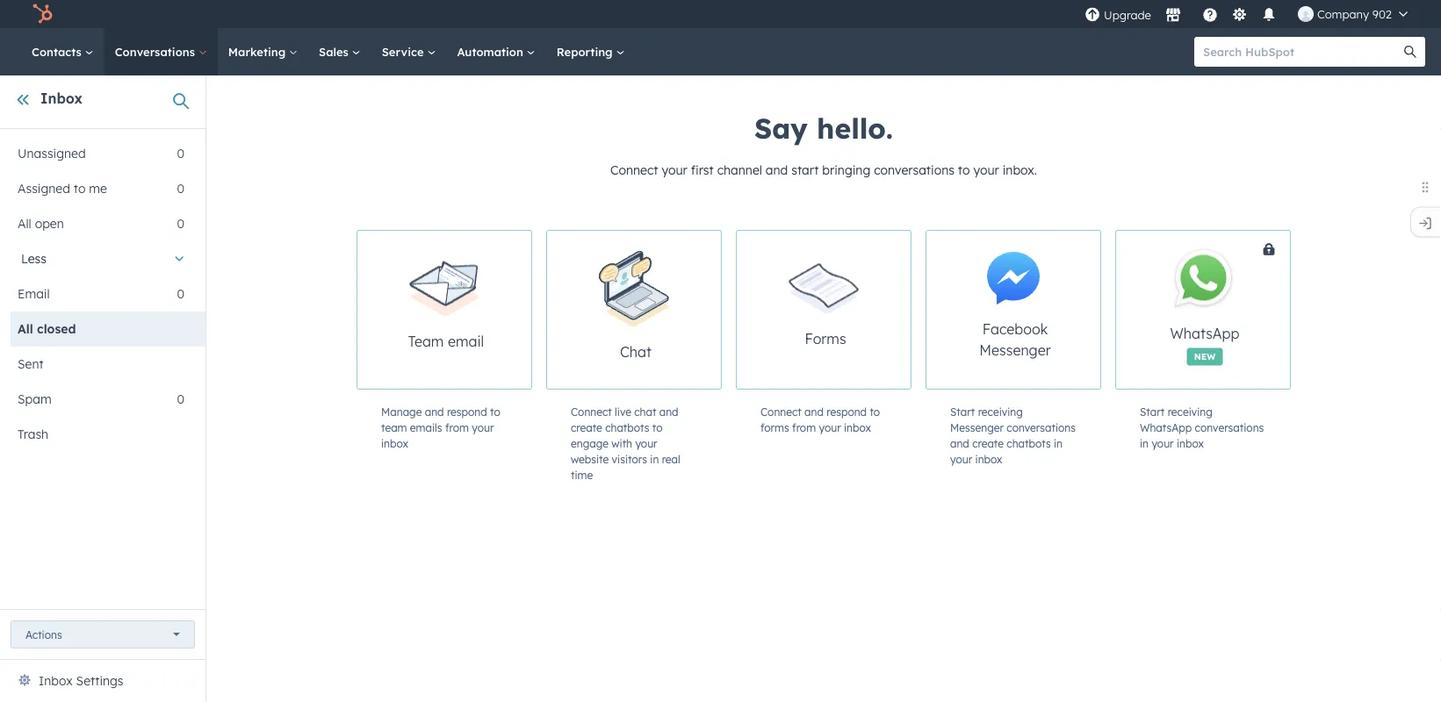 Task type: describe. For each thing, give the bounding box(es) containing it.
bringing
[[822, 162, 871, 178]]

from inside connect and respond to forms from your inbox
[[792, 421, 816, 434]]

settings link
[[1229, 5, 1250, 23]]

messenger inside start receiving messenger conversations and create chatbots in your inbox
[[950, 421, 1004, 434]]

in inside start receiving messenger conversations and create chatbots in your inbox
[[1054, 437, 1063, 450]]

spam
[[18, 392, 52, 407]]

company 902
[[1317, 7, 1392, 21]]

say
[[754, 111, 808, 146]]

to inside manage and respond to team emails from your inbox
[[490, 405, 500, 418]]

all for all closed
[[18, 321, 33, 337]]

with
[[611, 437, 632, 450]]

service
[[382, 44, 427, 59]]

automation link
[[446, 28, 546, 76]]

mateo roberts image
[[1298, 6, 1314, 22]]

say hello.
[[754, 111, 893, 146]]

emails
[[410, 421, 442, 434]]

respond for forms
[[827, 405, 867, 418]]

reporting link
[[546, 28, 635, 76]]

and inside connect live chat and create chatbots to engage with your website visitors in real time
[[659, 405, 678, 418]]

team
[[408, 332, 444, 350]]

assigned to me
[[18, 181, 107, 196]]

Team email checkbox
[[357, 230, 532, 390]]

in inside connect live chat and create chatbots to engage with your website visitors in real time
[[650, 453, 659, 466]]

actions button
[[11, 621, 195, 649]]

0 for spam
[[177, 392, 184, 407]]

time
[[571, 469, 593, 482]]

all closed
[[18, 321, 76, 337]]

all for all open
[[18, 216, 31, 231]]

hello.
[[817, 111, 893, 146]]

start receiving messenger conversations and create chatbots in your inbox
[[950, 405, 1076, 466]]

and inside connect and respond to forms from your inbox
[[805, 405, 824, 418]]

connect left the first
[[610, 162, 658, 178]]

your inside connect and respond to forms from your inbox
[[819, 421, 841, 434]]

connect live chat and create chatbots to engage with your website visitors in real time
[[571, 405, 680, 482]]

0 for unassigned
[[177, 146, 184, 161]]

receiving for messenger
[[978, 405, 1023, 418]]

marketing link
[[218, 28, 308, 76]]

marketing
[[228, 44, 289, 59]]

forms
[[805, 330, 846, 348]]

help image
[[1202, 8, 1218, 24]]

settings
[[76, 674, 123, 689]]

and inside manage and respond to team emails from your inbox
[[425, 405, 444, 418]]

0 for all open
[[177, 216, 184, 231]]

connect your first channel and start bringing conversations to your inbox.
[[610, 162, 1037, 178]]

in inside start receiving whatsapp conversations in your inbox
[[1140, 437, 1149, 450]]

Facebook Messenger checkbox
[[926, 230, 1101, 390]]

manage and respond to team emails from your inbox
[[381, 405, 500, 450]]

conversations
[[115, 44, 198, 59]]

sent button
[[11, 347, 184, 382]]

0 horizontal spatial conversations
[[874, 162, 955, 178]]

visitors
[[612, 453, 647, 466]]

company 902 button
[[1287, 0, 1418, 28]]

conversations for start receiving whatsapp conversations in your inbox
[[1195, 421, 1264, 434]]

unassigned
[[18, 146, 86, 161]]

start for start receiving whatsapp conversations in your inbox
[[1140, 405, 1165, 418]]

notifications button
[[1254, 0, 1284, 28]]

start receiving whatsapp conversations in your inbox
[[1140, 405, 1264, 450]]

respond for team email
[[447, 405, 487, 418]]

connect for forms
[[761, 405, 802, 418]]

search button
[[1395, 37, 1425, 67]]

and inside start receiving messenger conversations and create chatbots in your inbox
[[950, 437, 969, 450]]

conversations link
[[104, 28, 218, 76]]

facebook messenger
[[980, 321, 1051, 359]]

settings image
[[1232, 7, 1247, 23]]

contacts link
[[21, 28, 104, 76]]

your inside manage and respond to team emails from your inbox
[[472, 421, 494, 434]]

contacts
[[32, 44, 85, 59]]

company
[[1317, 7, 1369, 21]]

create inside connect live chat and create chatbots to engage with your website visitors in real time
[[571, 421, 602, 434]]

Chat checkbox
[[546, 230, 722, 390]]

inbox for inbox settings
[[39, 674, 73, 689]]

notifications image
[[1261, 8, 1277, 24]]

website
[[571, 453, 609, 466]]

automation
[[457, 44, 527, 59]]

marketplaces button
[[1155, 0, 1192, 28]]

forms
[[761, 421, 789, 434]]

open
[[35, 216, 64, 231]]

channel
[[717, 162, 762, 178]]

chatbots inside connect live chat and create chatbots to engage with your website visitors in real time
[[605, 421, 649, 434]]

902
[[1372, 7, 1392, 21]]

hubspot image
[[32, 4, 53, 25]]

upgrade
[[1104, 8, 1151, 22]]

email
[[448, 332, 484, 350]]

start
[[791, 162, 819, 178]]

your inside start receiving messenger conversations and create chatbots in your inbox
[[950, 453, 972, 466]]

all open
[[18, 216, 64, 231]]

trash button
[[11, 417, 184, 452]]



Task type: locate. For each thing, give the bounding box(es) containing it.
0 horizontal spatial in
[[650, 453, 659, 466]]

1 receiving from the left
[[978, 405, 1023, 418]]

conversations
[[874, 162, 955, 178], [1007, 421, 1076, 434], [1195, 421, 1264, 434]]

upgrade image
[[1085, 7, 1100, 23]]

0 horizontal spatial start
[[950, 405, 975, 418]]

inbox settings
[[39, 674, 123, 689]]

2 horizontal spatial in
[[1140, 437, 1149, 450]]

actions
[[25, 628, 62, 642]]

1 start from the left
[[950, 405, 975, 418]]

1 horizontal spatial from
[[792, 421, 816, 434]]

0 horizontal spatial receiving
[[978, 405, 1023, 418]]

2 0 from the top
[[177, 181, 184, 196]]

1 horizontal spatial start
[[1140, 405, 1165, 418]]

reporting
[[557, 44, 616, 59]]

manage
[[381, 405, 422, 418]]

your inside connect live chat and create chatbots to engage with your website visitors in real time
[[635, 437, 657, 450]]

to inside connect live chat and create chatbots to engage with your website visitors in real time
[[652, 421, 663, 434]]

0 vertical spatial all
[[18, 216, 31, 231]]

search image
[[1404, 46, 1417, 58]]

0 horizontal spatial create
[[571, 421, 602, 434]]

connect inside connect and respond to forms from your inbox
[[761, 405, 802, 418]]

2 all from the top
[[18, 321, 33, 337]]

1 from from the left
[[445, 421, 469, 434]]

1 respond from the left
[[447, 405, 487, 418]]

receiving down the 'new'
[[1168, 405, 1213, 418]]

assigned
[[18, 181, 70, 196]]

sales link
[[308, 28, 371, 76]]

1 vertical spatial all
[[18, 321, 33, 337]]

1 vertical spatial chatbots
[[1007, 437, 1051, 450]]

0 horizontal spatial chatbots
[[605, 421, 649, 434]]

inbox
[[40, 90, 83, 107], [39, 674, 73, 689]]

inbox inside start receiving whatsapp conversations in your inbox
[[1177, 437, 1204, 450]]

2 receiving from the left
[[1168, 405, 1213, 418]]

inbox for inbox
[[40, 90, 83, 107]]

chat
[[620, 343, 652, 361]]

in
[[1054, 437, 1063, 450], [1140, 437, 1149, 450], [650, 453, 659, 466]]

connect up forms
[[761, 405, 802, 418]]

engage
[[571, 437, 609, 450]]

help button
[[1195, 0, 1225, 28]]

inbox
[[844, 421, 871, 434], [381, 437, 408, 450], [1177, 437, 1204, 450], [975, 453, 1002, 466]]

1 horizontal spatial conversations
[[1007, 421, 1076, 434]]

trash
[[18, 427, 48, 442]]

conversations inside start receiving whatsapp conversations in your inbox
[[1195, 421, 1264, 434]]

1 all from the top
[[18, 216, 31, 231]]

4 0 from the top
[[177, 286, 184, 302]]

1 vertical spatial messenger
[[950, 421, 1004, 434]]

inbox inside connect and respond to forms from your inbox
[[844, 421, 871, 434]]

messenger inside checkbox
[[980, 342, 1051, 359]]

connect and respond to forms from your inbox
[[761, 405, 880, 434]]

0 horizontal spatial respond
[[447, 405, 487, 418]]

sales
[[319, 44, 352, 59]]

receiving inside start receiving messenger conversations and create chatbots in your inbox
[[978, 405, 1023, 418]]

whatsapp
[[1170, 325, 1240, 342], [1140, 421, 1192, 434]]

create inside start receiving messenger conversations and create chatbots in your inbox
[[972, 437, 1004, 450]]

5 0 from the top
[[177, 392, 184, 407]]

2 horizontal spatial conversations
[[1195, 421, 1264, 434]]

from right emails
[[445, 421, 469, 434]]

inbox left settings on the left bottom
[[39, 674, 73, 689]]

connect inside connect live chat and create chatbots to engage with your website visitors in real time
[[571, 405, 612, 418]]

0 vertical spatial whatsapp
[[1170, 325, 1240, 342]]

closed
[[37, 321, 76, 337]]

your
[[662, 162, 687, 178], [973, 162, 999, 178], [472, 421, 494, 434], [819, 421, 841, 434], [635, 437, 657, 450], [1152, 437, 1174, 450], [950, 453, 972, 466]]

0
[[177, 146, 184, 161], [177, 181, 184, 196], [177, 216, 184, 231], [177, 286, 184, 302], [177, 392, 184, 407]]

service link
[[371, 28, 446, 76]]

all left closed
[[18, 321, 33, 337]]

hubspot link
[[21, 4, 66, 25]]

inbox inside manage and respond to team emails from your inbox
[[381, 437, 408, 450]]

0 vertical spatial messenger
[[980, 342, 1051, 359]]

less
[[21, 251, 46, 267]]

from inside manage and respond to team emails from your inbox
[[445, 421, 469, 434]]

0 vertical spatial create
[[571, 421, 602, 434]]

None checkbox
[[1115, 230, 1356, 390]]

0 for email
[[177, 286, 184, 302]]

whatsapp new
[[1170, 325, 1240, 362]]

0 vertical spatial chatbots
[[605, 421, 649, 434]]

whatsapp inside start receiving whatsapp conversations in your inbox
[[1140, 421, 1192, 434]]

chatbots inside start receiving messenger conversations and create chatbots in your inbox
[[1007, 437, 1051, 450]]

start
[[950, 405, 975, 418], [1140, 405, 1165, 418]]

all left open
[[18, 216, 31, 231]]

menu
[[1083, 0, 1420, 28]]

respond inside manage and respond to team emails from your inbox
[[447, 405, 487, 418]]

Forms checkbox
[[736, 230, 912, 390]]

and
[[766, 162, 788, 178], [425, 405, 444, 418], [659, 405, 678, 418], [805, 405, 824, 418], [950, 437, 969, 450]]

connect up engage
[[571, 405, 612, 418]]

all inside button
[[18, 321, 33, 337]]

start for start receiving messenger conversations and create chatbots in your inbox
[[950, 405, 975, 418]]

receiving inside start receiving whatsapp conversations in your inbox
[[1168, 405, 1213, 418]]

1 0 from the top
[[177, 146, 184, 161]]

create
[[571, 421, 602, 434], [972, 437, 1004, 450]]

connect
[[610, 162, 658, 178], [571, 405, 612, 418], [761, 405, 802, 418]]

Search HubSpot search field
[[1194, 37, 1410, 67]]

inbox.
[[1003, 162, 1037, 178]]

1 vertical spatial create
[[972, 437, 1004, 450]]

inbox settings link
[[39, 671, 123, 692]]

from right forms
[[792, 421, 816, 434]]

0 vertical spatial inbox
[[40, 90, 83, 107]]

chatbots
[[605, 421, 649, 434], [1007, 437, 1051, 450]]

0 horizontal spatial from
[[445, 421, 469, 434]]

inbox down contacts link
[[40, 90, 83, 107]]

team email
[[408, 332, 484, 350]]

first
[[691, 162, 714, 178]]

none checkbox containing whatsapp
[[1115, 230, 1356, 390]]

respond inside connect and respond to forms from your inbox
[[827, 405, 867, 418]]

chat
[[634, 405, 656, 418]]

live
[[615, 405, 631, 418]]

marketplaces image
[[1165, 8, 1181, 24]]

respond down forms
[[827, 405, 867, 418]]

email
[[18, 286, 50, 302]]

respond right manage
[[447, 405, 487, 418]]

connect for chat
[[571, 405, 612, 418]]

from
[[445, 421, 469, 434], [792, 421, 816, 434]]

real
[[662, 453, 680, 466]]

2 start from the left
[[1140, 405, 1165, 418]]

conversations inside start receiving messenger conversations and create chatbots in your inbox
[[1007, 421, 1076, 434]]

team
[[381, 421, 407, 434]]

sent
[[18, 357, 44, 372]]

1 vertical spatial inbox
[[39, 674, 73, 689]]

me
[[89, 181, 107, 196]]

1 horizontal spatial respond
[[827, 405, 867, 418]]

0 for assigned to me
[[177, 181, 184, 196]]

receiving for whatsapp
[[1168, 405, 1213, 418]]

facebook
[[982, 321, 1048, 338]]

start inside start receiving whatsapp conversations in your inbox
[[1140, 405, 1165, 418]]

all closed button
[[11, 312, 184, 347]]

start inside start receiving messenger conversations and create chatbots in your inbox
[[950, 405, 975, 418]]

3 0 from the top
[[177, 216, 184, 231]]

new
[[1194, 351, 1216, 362]]

to
[[958, 162, 970, 178], [74, 181, 86, 196], [490, 405, 500, 418], [870, 405, 880, 418], [652, 421, 663, 434]]

all
[[18, 216, 31, 231], [18, 321, 33, 337]]

respond
[[447, 405, 487, 418], [827, 405, 867, 418]]

inbox inside start receiving messenger conversations and create chatbots in your inbox
[[975, 453, 1002, 466]]

1 horizontal spatial in
[[1054, 437, 1063, 450]]

receiving
[[978, 405, 1023, 418], [1168, 405, 1213, 418]]

your inside start receiving whatsapp conversations in your inbox
[[1152, 437, 1174, 450]]

messenger
[[980, 342, 1051, 359], [950, 421, 1004, 434]]

to inside connect and respond to forms from your inbox
[[870, 405, 880, 418]]

1 horizontal spatial receiving
[[1168, 405, 1213, 418]]

2 from from the left
[[792, 421, 816, 434]]

receiving down facebook messenger
[[978, 405, 1023, 418]]

1 horizontal spatial chatbots
[[1007, 437, 1051, 450]]

1 horizontal spatial create
[[972, 437, 1004, 450]]

conversations for start receiving messenger conversations and create chatbots in your inbox
[[1007, 421, 1076, 434]]

1 vertical spatial whatsapp
[[1140, 421, 1192, 434]]

menu containing company 902
[[1083, 0, 1420, 28]]

2 respond from the left
[[827, 405, 867, 418]]



Task type: vqa. For each thing, say whether or not it's contained in the screenshot.
Sent
yes



